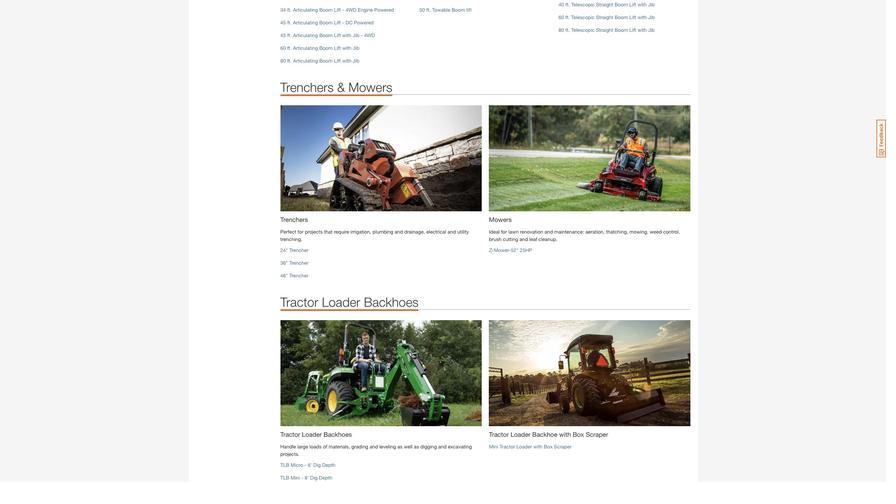 Task type: locate. For each thing, give the bounding box(es) containing it.
1 vertical spatial trencher
[[289, 260, 308, 266]]

2 telescopic from the top
[[571, 14, 595, 20]]

box
[[573, 431, 584, 439], [544, 444, 553, 450]]

tlb micro - 6' dig depth link
[[280, 462, 336, 468]]

tlb micro - 6' dig depth
[[280, 462, 336, 468]]

ideal
[[489, 229, 500, 235]]

articulating down 60 ft. articulating boom lift with jib
[[293, 58, 318, 64]]

45 ft. articulating boom lift with jib - 4wd
[[280, 32, 375, 38]]

1 horizontal spatial 60
[[559, 14, 564, 20]]

45 for 45 ft. articulating boom lift - dc powered
[[280, 20, 286, 26]]

lift
[[629, 2, 636, 8], [334, 7, 341, 13], [629, 14, 636, 20], [334, 20, 341, 26], [629, 27, 636, 33], [334, 32, 341, 38], [334, 45, 341, 51], [334, 58, 341, 64]]

boom left "lift"
[[452, 7, 465, 13]]

0 vertical spatial tlb
[[280, 462, 289, 468]]

powered
[[374, 7, 394, 13], [354, 20, 374, 26]]

lift down 60 ft. telescopic straight boom lift with jib link at the right top of page
[[629, 27, 636, 33]]

for for trenchers
[[298, 229, 304, 235]]

0 horizontal spatial mowers
[[348, 80, 392, 95]]

mini right 'excavating' on the bottom of the page
[[489, 444, 498, 450]]

2 vertical spatial straight
[[596, 27, 613, 33]]

1 horizontal spatial mini
[[489, 444, 498, 450]]

0 vertical spatial mowers
[[348, 80, 392, 95]]

- left dc
[[342, 20, 344, 26]]

0 horizontal spatial box
[[544, 444, 553, 450]]

ft. for 45 ft. articulating boom lift with jib - 4wd
[[287, 32, 292, 38]]

trenchers image
[[280, 106, 482, 212]]

with
[[638, 2, 647, 8], [638, 14, 647, 20], [638, 27, 647, 33], [342, 32, 351, 38], [342, 45, 351, 51], [342, 58, 351, 64], [559, 431, 571, 439], [533, 444, 542, 450]]

45
[[280, 20, 286, 26], [280, 32, 286, 38]]

80 ft. articulating boom lift with jib link
[[280, 58, 359, 64]]

ft. for 80 ft. articulating boom lift with jib
[[287, 58, 292, 64]]

articulating for 34 ft. articulating boom lift - 4wd engine powered
[[293, 7, 318, 13]]

1 horizontal spatial box
[[573, 431, 584, 439]]

maintenance:
[[554, 229, 584, 235]]

4 articulating from the top
[[293, 45, 318, 51]]

0 horizontal spatial as
[[397, 444, 403, 450]]

for left lawn
[[501, 229, 507, 235]]

0 vertical spatial dig
[[313, 462, 321, 468]]

52"
[[511, 247, 518, 253]]

1 vertical spatial straight
[[596, 14, 613, 20]]

straight
[[596, 2, 613, 8], [596, 14, 613, 20], [596, 27, 613, 33]]

telescopic for 40
[[571, 2, 595, 8]]

1 straight from the top
[[596, 2, 613, 8]]

3 telescopic from the top
[[571, 27, 595, 33]]

1 telescopic from the top
[[571, 2, 595, 8]]

2 trenchers from the top
[[280, 216, 308, 224]]

and left drainage,
[[395, 229, 403, 235]]

0 vertical spatial box
[[573, 431, 584, 439]]

mowers right &
[[348, 80, 392, 95]]

tlb down projects. in the left bottom of the page
[[280, 462, 289, 468]]

tlb mini - 8' dig depth link
[[280, 475, 332, 481]]

drainage,
[[404, 229, 425, 235]]

1 vertical spatial 4wd
[[364, 32, 375, 38]]

perfect
[[280, 229, 296, 235]]

articulating up 60 ft. articulating boom lift with jib link
[[293, 32, 318, 38]]

2 45 from the top
[[280, 32, 286, 38]]

loader
[[322, 295, 360, 310], [302, 431, 322, 439], [511, 431, 530, 439], [516, 444, 532, 450]]

0 horizontal spatial 4wd
[[346, 7, 356, 13]]

digging
[[420, 444, 437, 450]]

1 vertical spatial box
[[544, 444, 553, 450]]

&
[[337, 80, 345, 95]]

0 vertical spatial tractor loader backhoes
[[280, 295, 419, 310]]

ideal for lawn renovation and maintenance: aeration, thatching, mowing, weed control, brush cutting and leaf cleanup.
[[489, 229, 680, 242]]

leveling
[[379, 444, 396, 450]]

0 horizontal spatial backhoes
[[324, 431, 352, 439]]

boom up '60 ft. telescopic straight boom lift with jib'
[[615, 2, 628, 8]]

45 for 45 ft. articulating boom lift with jib - 4wd
[[280, 32, 286, 38]]

perfect for projects that require irrigation, plumbing and drainage, electrical and utility trenching.
[[280, 229, 469, 242]]

straight down 60 ft. telescopic straight boom lift with jib link at the right top of page
[[596, 27, 613, 33]]

for inside ideal for lawn renovation and maintenance: aeration, thatching, mowing, weed control, brush cutting and leaf cleanup.
[[501, 229, 507, 235]]

z-
[[489, 247, 494, 253]]

ft. for 45 ft. articulating boom lift - dc powered
[[287, 20, 292, 26]]

1 horizontal spatial as
[[414, 444, 419, 450]]

depth down 'of'
[[322, 462, 336, 468]]

1 45 from the top
[[280, 20, 286, 26]]

depth right the "8'"
[[319, 475, 332, 481]]

0 vertical spatial straight
[[596, 2, 613, 8]]

4wd down engine
[[364, 32, 375, 38]]

0 horizontal spatial 60
[[280, 45, 286, 51]]

mowers
[[348, 80, 392, 95], [489, 216, 512, 224]]

24" trencher
[[280, 247, 308, 253]]

for inside perfect for projects that require irrigation, plumbing and drainage, electrical and utility trenching.
[[298, 229, 304, 235]]

1 vertical spatial tractor loader backhoes
[[280, 431, 352, 439]]

boom for 60 ft. articulating boom lift with jib
[[319, 45, 333, 51]]

2 vertical spatial telescopic
[[571, 27, 595, 33]]

projects.
[[280, 451, 299, 457]]

80
[[559, 27, 564, 33], [280, 58, 286, 64]]

lift down "45 ft. articulating boom lift - dc powered"
[[334, 32, 341, 38]]

1 horizontal spatial powered
[[374, 7, 394, 13]]

excavating
[[448, 444, 472, 450]]

telescopic down 60 ft. telescopic straight boom lift with jib link at the right top of page
[[571, 27, 595, 33]]

0 vertical spatial 45
[[280, 20, 286, 26]]

0 vertical spatial 60
[[559, 14, 564, 20]]

articulating for 60 ft. articulating boom lift with jib
[[293, 45, 318, 51]]

trenchers
[[280, 80, 334, 95], [280, 216, 308, 224]]

0 horizontal spatial powered
[[354, 20, 374, 26]]

boom up 45 ft. articulating boom lift with jib - 4wd
[[319, 20, 333, 26]]

0 horizontal spatial for
[[298, 229, 304, 235]]

feedback link image
[[876, 120, 886, 158]]

boom down 45 ft. articulating boom lift with jib - 4wd link on the left of the page
[[319, 45, 333, 51]]

depth for tlb mini - 8' dig depth
[[319, 475, 332, 481]]

lift down 60 ft. articulating boom lift with jib link
[[334, 58, 341, 64]]

boom for 45 ft. articulating boom lift - dc powered
[[319, 20, 333, 26]]

trencher down 24" trencher
[[289, 260, 308, 266]]

lift up 60 ft. telescopic straight boom lift with jib link at the right top of page
[[629, 2, 636, 8]]

1 tlb from the top
[[280, 462, 289, 468]]

1 vertical spatial 60
[[280, 45, 286, 51]]

1 trencher from the top
[[289, 247, 308, 253]]

mini left the "8'"
[[291, 475, 300, 481]]

lift down 45 ft. articulating boom lift with jib - 4wd
[[334, 45, 341, 51]]

1 vertical spatial scraper
[[554, 444, 571, 450]]

60 ft. telescopic straight boom lift with jib link
[[559, 14, 655, 20]]

boom for 34 ft. articulating boom lift - 4wd engine powered
[[319, 7, 333, 13]]

that
[[324, 229, 333, 235]]

2 articulating from the top
[[293, 20, 318, 26]]

tlb for tlb micro - 6' dig depth
[[280, 462, 289, 468]]

0 vertical spatial trenchers
[[280, 80, 334, 95]]

articulating for 45 ft. articulating boom lift with jib - 4wd
[[293, 32, 318, 38]]

mowers up ideal
[[489, 216, 512, 224]]

24" trencher link
[[280, 247, 308, 253]]

straight down 40 ft. telescopic straight boom lift with jib link
[[596, 14, 613, 20]]

articulating right 34
[[293, 7, 318, 13]]

telescopic right 40
[[571, 2, 595, 8]]

aeration,
[[585, 229, 605, 235]]

articulating up 45 ft. articulating boom lift with jib - 4wd link on the left of the page
[[293, 20, 318, 26]]

boom down 60 ft. articulating boom lift with jib
[[319, 58, 333, 64]]

brush
[[489, 236, 502, 242]]

1 vertical spatial 80
[[280, 58, 286, 64]]

trencher
[[289, 247, 308, 253], [289, 260, 308, 266], [289, 273, 308, 279]]

backhoes
[[364, 295, 419, 310], [324, 431, 352, 439]]

3 straight from the top
[[596, 27, 613, 33]]

1 vertical spatial backhoes
[[324, 431, 352, 439]]

require
[[334, 229, 349, 235]]

box right backhoe
[[573, 431, 584, 439]]

2 for from the left
[[501, 229, 507, 235]]

trencher down trenching.
[[289, 247, 308, 253]]

scraper
[[586, 431, 608, 439], [554, 444, 571, 450]]

mower-
[[494, 247, 511, 253]]

1 vertical spatial trenchers
[[280, 216, 308, 224]]

1 vertical spatial tlb
[[280, 475, 289, 481]]

tractor
[[280, 295, 318, 310], [280, 431, 300, 439], [489, 431, 509, 439], [500, 444, 515, 450]]

towable
[[432, 7, 450, 13]]

1 horizontal spatial mowers
[[489, 216, 512, 224]]

boom
[[615, 2, 628, 8], [319, 7, 333, 13], [452, 7, 465, 13], [615, 14, 628, 20], [319, 20, 333, 26], [615, 27, 628, 33], [319, 32, 333, 38], [319, 45, 333, 51], [319, 58, 333, 64]]

1 articulating from the top
[[293, 7, 318, 13]]

0 vertical spatial telescopic
[[571, 2, 595, 8]]

dig right the "8'"
[[310, 475, 318, 481]]

boom up 45 ft. articulating boom lift - dc powered link
[[319, 7, 333, 13]]

3 trencher from the top
[[289, 273, 308, 279]]

straight up '60 ft. telescopic straight boom lift with jib'
[[596, 2, 613, 8]]

well
[[404, 444, 413, 450]]

1 vertical spatial powered
[[354, 20, 374, 26]]

tlb left the "8'"
[[280, 475, 289, 481]]

1 horizontal spatial for
[[501, 229, 507, 235]]

1 vertical spatial depth
[[319, 475, 332, 481]]

0 horizontal spatial mini
[[291, 475, 300, 481]]

boom down 60 ft. telescopic straight boom lift with jib link at the right top of page
[[615, 27, 628, 33]]

powered right engine
[[374, 7, 394, 13]]

1 vertical spatial dig
[[310, 475, 318, 481]]

0 horizontal spatial scraper
[[554, 444, 571, 450]]

for up trenching.
[[298, 229, 304, 235]]

0 vertical spatial 4wd
[[346, 7, 356, 13]]

3 articulating from the top
[[293, 32, 318, 38]]

trenchers for trenchers & mowers
[[280, 80, 334, 95]]

dig right 6'
[[313, 462, 321, 468]]

48"
[[280, 273, 288, 279]]

60
[[559, 14, 564, 20], [280, 45, 286, 51]]

telescopic for 60
[[571, 14, 595, 20]]

as left "well"
[[397, 444, 403, 450]]

1 tractor loader backhoes from the top
[[280, 295, 419, 310]]

for
[[298, 229, 304, 235], [501, 229, 507, 235]]

trencher for 24" trencher
[[289, 247, 308, 253]]

trenching.
[[280, 236, 302, 242]]

2 vertical spatial trencher
[[289, 273, 308, 279]]

0 vertical spatial 80
[[559, 27, 564, 33]]

1 horizontal spatial 80
[[559, 27, 564, 33]]

of
[[323, 444, 327, 450]]

boom for 50 ft. towable boom lift
[[452, 7, 465, 13]]

trencher down 36" trencher link
[[289, 273, 308, 279]]

boom down 45 ft. articulating boom lift - dc powered link
[[319, 32, 333, 38]]

depth
[[322, 462, 336, 468], [319, 475, 332, 481]]

jib
[[648, 2, 655, 8], [648, 14, 655, 20], [648, 27, 655, 33], [353, 32, 359, 38], [353, 45, 359, 51], [353, 58, 359, 64]]

1 horizontal spatial backhoes
[[364, 295, 419, 310]]

1 for from the left
[[298, 229, 304, 235]]

mini
[[489, 444, 498, 450], [291, 475, 300, 481]]

plumbing
[[373, 229, 393, 235]]

2 straight from the top
[[596, 14, 613, 20]]

powered down engine
[[354, 20, 374, 26]]

cleanup.
[[539, 236, 557, 242]]

5 articulating from the top
[[293, 58, 318, 64]]

0 vertical spatial trencher
[[289, 247, 308, 253]]

25hp
[[520, 247, 532, 253]]

as right "well"
[[414, 444, 419, 450]]

0 horizontal spatial 80
[[280, 58, 286, 64]]

0 vertical spatial depth
[[322, 462, 336, 468]]

dig for 6'
[[313, 462, 321, 468]]

as
[[397, 444, 403, 450], [414, 444, 419, 450]]

and
[[395, 229, 403, 235], [448, 229, 456, 235], [545, 229, 553, 235], [520, 236, 528, 242], [370, 444, 378, 450], [438, 444, 447, 450]]

ft.
[[565, 2, 570, 8], [287, 7, 292, 13], [426, 7, 431, 13], [565, 14, 570, 20], [287, 20, 292, 26], [565, 27, 570, 33], [287, 32, 292, 38], [287, 45, 292, 51], [287, 58, 292, 64]]

4wd up dc
[[346, 7, 356, 13]]

1 trenchers from the top
[[280, 80, 334, 95]]

box down tractor loader backhoe with box scraper
[[544, 444, 553, 450]]

handle large loads of materials, grading and leveling as well as digging and excavating projects.
[[280, 444, 472, 457]]

2 tlb from the top
[[280, 475, 289, 481]]

60 for 60 ft. articulating boom lift with jib
[[280, 45, 286, 51]]

telescopic down 40 ft. telescopic straight boom lift with jib link
[[571, 14, 595, 20]]

boom down 40 ft. telescopic straight boom lift with jib link
[[615, 14, 628, 20]]

articulating
[[293, 7, 318, 13], [293, 20, 318, 26], [293, 32, 318, 38], [293, 45, 318, 51], [293, 58, 318, 64]]

1 vertical spatial telescopic
[[571, 14, 595, 20]]

lift up "45 ft. articulating boom lift - dc powered"
[[334, 7, 341, 13]]

2 trencher from the top
[[289, 260, 308, 266]]

0 vertical spatial scraper
[[586, 431, 608, 439]]

articulating up 80 ft. articulating boom lift with jib
[[293, 45, 318, 51]]

trenchers down 80 ft. articulating boom lift with jib
[[280, 80, 334, 95]]

1 horizontal spatial scraper
[[586, 431, 608, 439]]

trenchers up 'perfect'
[[280, 216, 308, 224]]

tlb
[[280, 462, 289, 468], [280, 475, 289, 481]]

boom for 80 ft. articulating boom lift with jib
[[319, 58, 333, 64]]

dig
[[313, 462, 321, 468], [310, 475, 318, 481]]

1 vertical spatial 45
[[280, 32, 286, 38]]



Task type: describe. For each thing, give the bounding box(es) containing it.
trenchers & mowers
[[280, 80, 392, 95]]

lift
[[466, 7, 472, 13]]

projects
[[305, 229, 323, 235]]

control,
[[663, 229, 680, 235]]

dig for 8'
[[310, 475, 318, 481]]

leaf
[[529, 236, 537, 242]]

36"
[[280, 260, 288, 266]]

mowing,
[[629, 229, 648, 235]]

utility
[[457, 229, 469, 235]]

2 as from the left
[[414, 444, 419, 450]]

34 ft. articulating boom lift - 4wd engine powered link
[[280, 7, 394, 13]]

36" trencher link
[[280, 260, 308, 266]]

40 ft. telescopic straight boom lift with jib
[[559, 2, 655, 8]]

cutting
[[503, 236, 518, 242]]

engine
[[358, 7, 373, 13]]

lawn
[[508, 229, 519, 235]]

- up 45 ft. articulating boom lift - dc powered link
[[342, 7, 344, 13]]

handle
[[280, 444, 296, 450]]

grading
[[351, 444, 368, 450]]

large
[[297, 444, 308, 450]]

80 for 80 ft. articulating boom lift with jib
[[280, 58, 286, 64]]

materials,
[[329, 444, 350, 450]]

50 ft. towable boom lift
[[419, 7, 472, 13]]

6'
[[308, 462, 312, 468]]

lift down 40 ft. telescopic straight boom lift with jib link
[[629, 14, 636, 20]]

36" trencher
[[280, 260, 308, 266]]

- down engine
[[361, 32, 363, 38]]

50 ft. towable boom lift link
[[419, 7, 472, 13]]

50
[[419, 7, 425, 13]]

1 as from the left
[[397, 444, 403, 450]]

48" trencher
[[280, 273, 308, 279]]

34
[[280, 7, 286, 13]]

- left the "8'"
[[301, 475, 303, 481]]

ft. for 80 ft. telescopic straight boom lift with jib
[[565, 27, 570, 33]]

and left leveling
[[370, 444, 378, 450]]

80 ft. telescopic straight boom lift with jib
[[559, 27, 655, 33]]

tractor loader backhoe with box scraper
[[489, 431, 608, 439]]

0 vertical spatial backhoes
[[364, 295, 419, 310]]

ft. for 60 ft. telescopic straight boom lift with jib
[[565, 14, 570, 20]]

- left 6'
[[305, 462, 306, 468]]

ft. for 34 ft. articulating boom lift - 4wd engine powered
[[287, 7, 292, 13]]

box for backhoe
[[573, 431, 584, 439]]

80 ft. telescopic straight boom lift with jib link
[[559, 27, 655, 33]]

box for loader
[[544, 444, 553, 450]]

60 for 60 ft. telescopic straight boom lift with jib
[[559, 14, 564, 20]]

electrical
[[426, 229, 446, 235]]

renovation
[[520, 229, 543, 235]]

80 for 80 ft. telescopic straight boom lift with jib
[[559, 27, 564, 33]]

ft. for 40 ft. telescopic straight boom lift with jib
[[565, 2, 570, 8]]

boom for 45 ft. articulating boom lift with jib - 4wd
[[319, 32, 333, 38]]

80 ft. articulating boom lift with jib
[[280, 58, 359, 64]]

scraper for mini tractor loader with box scraper
[[554, 444, 571, 450]]

and left utility
[[448, 229, 456, 235]]

backhoe
[[532, 431, 557, 439]]

34 ft. articulating boom lift - 4wd engine powered
[[280, 7, 394, 13]]

0 vertical spatial mini
[[489, 444, 498, 450]]

2 tractor loader backhoes from the top
[[280, 431, 352, 439]]

z-mower-52" 25hp link
[[489, 247, 532, 253]]

trenchers for trenchers
[[280, 216, 308, 224]]

mini tractor loader with box scraper
[[489, 444, 571, 450]]

box scraper image
[[489, 321, 691, 427]]

60 ft. articulating boom lift with jib link
[[280, 45, 359, 51]]

and right digging
[[438, 444, 447, 450]]

ft. for 50 ft. towable boom lift
[[426, 7, 431, 13]]

dc
[[346, 20, 353, 26]]

and up "cleanup."
[[545, 229, 553, 235]]

straight for 60
[[596, 14, 613, 20]]

ft. for 60 ft. articulating boom lift with jib
[[287, 45, 292, 51]]

60 ft. telescopic straight boom lift with jib
[[559, 14, 655, 20]]

tlb for tlb mini - 8' dig depth
[[280, 475, 289, 481]]

for for mowers
[[501, 229, 507, 235]]

trencher for 36" trencher
[[289, 260, 308, 266]]

60 ft. articulating boom lift with jib
[[280, 45, 359, 51]]

0 vertical spatial powered
[[374, 7, 394, 13]]

z-mower-52" 25hp
[[489, 247, 532, 253]]

lift left dc
[[334, 20, 341, 26]]

tlb mini - 8' dig depth
[[280, 475, 332, 481]]

weed
[[650, 229, 662, 235]]

45 ft. articulating boom lift - dc powered
[[280, 20, 374, 26]]

1 vertical spatial mini
[[291, 475, 300, 481]]

8'
[[305, 475, 309, 481]]

depth for tlb micro - 6' dig depth
[[322, 462, 336, 468]]

loads
[[310, 444, 322, 450]]

45 ft. articulating boom lift - dc powered link
[[280, 20, 374, 26]]

irrigation,
[[351, 229, 371, 235]]

and left leaf
[[520, 236, 528, 242]]

1 vertical spatial mowers
[[489, 216, 512, 224]]

mowers image
[[489, 106, 691, 212]]

articulating for 80 ft. articulating boom lift with jib
[[293, 58, 318, 64]]

straight for 80
[[596, 27, 613, 33]]

mini tractor loader with box scraper link
[[489, 444, 571, 450]]

trencher for 48" trencher
[[289, 273, 308, 279]]

40
[[559, 2, 564, 8]]

24"
[[280, 247, 288, 253]]

micro
[[291, 462, 303, 468]]

scraper for tractor loader backhoe with box scraper
[[586, 431, 608, 439]]

telescopic for 80
[[571, 27, 595, 33]]

tractor loader backhoes image
[[280, 321, 482, 427]]

1 horizontal spatial 4wd
[[364, 32, 375, 38]]

45 ft. articulating boom lift with jib - 4wd link
[[280, 32, 375, 38]]

48" trencher link
[[280, 273, 308, 279]]

straight for 40
[[596, 2, 613, 8]]

thatching,
[[606, 229, 628, 235]]

40 ft. telescopic straight boom lift with jib link
[[559, 2, 655, 8]]

articulating for 45 ft. articulating boom lift - dc powered
[[293, 20, 318, 26]]



Task type: vqa. For each thing, say whether or not it's contained in the screenshot.
left "Select"
no



